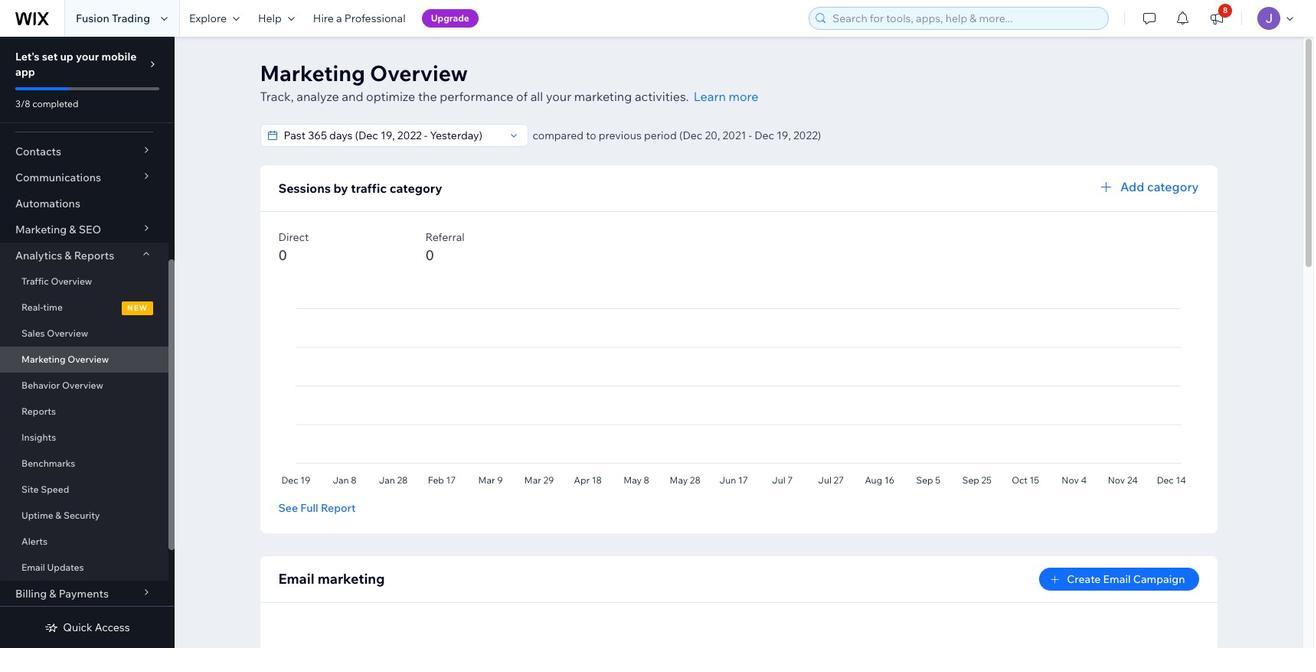Task type: describe. For each thing, give the bounding box(es) containing it.
reports link
[[0, 399, 169, 425]]

by
[[334, 181, 348, 196]]

trading
[[112, 11, 150, 25]]

more
[[729, 89, 759, 104]]

marketing for marketing & seo
[[15, 223, 67, 237]]

sales overview
[[21, 328, 88, 339]]

analytics & reports button
[[0, 243, 169, 269]]

benchmarks
[[21, 458, 75, 470]]

billing
[[15, 588, 47, 601]]

new
[[127, 303, 148, 313]]

help button
[[249, 0, 304, 37]]

analyze
[[297, 89, 339, 104]]

analytics & reports
[[15, 249, 114, 263]]

create
[[1067, 573, 1101, 587]]

sessions by traffic category
[[278, 181, 442, 196]]

0 horizontal spatial category
[[390, 181, 442, 196]]

3/8 completed
[[15, 98, 78, 110]]

direct 0
[[278, 231, 309, 264]]

learn
[[694, 89, 726, 104]]

uptime
[[21, 510, 53, 522]]

sales overview link
[[0, 321, 169, 347]]

see full report button
[[278, 502, 356, 516]]

1 vertical spatial marketing
[[318, 571, 385, 588]]

billing & payments button
[[0, 581, 169, 607]]

updates
[[47, 562, 84, 574]]

marketing inside marketing overview track, analyze and optimize the performance of all your marketing activities. learn more
[[574, 89, 632, 104]]

performance
[[440, 89, 514, 104]]

Search for tools, apps, help & more... field
[[828, 8, 1104, 29]]

add category
[[1121, 179, 1199, 195]]

billing & payments
[[15, 588, 109, 601]]

email for email updates
[[21, 562, 45, 574]]

email marketing
[[278, 571, 385, 588]]

marketing overview link
[[0, 347, 169, 373]]

overview for marketing overview
[[68, 354, 109, 365]]

automations
[[15, 197, 80, 211]]

site speed
[[21, 484, 69, 496]]

let's set up your mobile app
[[15, 50, 137, 79]]

referral 0
[[426, 231, 465, 264]]

real-
[[21, 302, 43, 313]]

20,
[[705, 129, 720, 142]]

mobile
[[101, 50, 137, 64]]

sales
[[21, 328, 45, 339]]

overview for sales overview
[[47, 328, 88, 339]]

of
[[516, 89, 528, 104]]

period
[[644, 129, 677, 142]]

uptime & security
[[21, 510, 100, 522]]

compared to previous period (dec 20, 2021 - dec 19, 2022)
[[533, 129, 821, 142]]

activities.
[[635, 89, 689, 104]]

learn more link
[[694, 87, 759, 106]]

speed
[[41, 484, 69, 496]]

time
[[43, 302, 63, 313]]

create email campaign button
[[1040, 568, 1199, 591]]

create email campaign
[[1067, 573, 1185, 587]]

compared
[[533, 129, 584, 142]]

fusion trading
[[76, 11, 150, 25]]

2022)
[[794, 129, 821, 142]]

marketing overview track, analyze and optimize the performance of all your marketing activities. learn more
[[260, 60, 759, 104]]

completed
[[32, 98, 78, 110]]

professional
[[345, 11, 406, 25]]

real-time
[[21, 302, 63, 313]]

to
[[586, 129, 596, 142]]

contacts button
[[0, 139, 169, 165]]

see
[[278, 502, 298, 516]]

the
[[418, 89, 437, 104]]

sessions
[[278, 181, 331, 196]]

a
[[336, 11, 342, 25]]

3/8
[[15, 98, 30, 110]]

your inside marketing overview track, analyze and optimize the performance of all your marketing activities. learn more
[[546, 89, 572, 104]]

insights
[[21, 432, 56, 444]]



Task type: vqa. For each thing, say whether or not it's contained in the screenshot.
first grid from the left
no



Task type: locate. For each thing, give the bounding box(es) containing it.
0 down referral
[[426, 247, 434, 264]]

your
[[76, 50, 99, 64], [546, 89, 572, 104]]

reports inside dropdown button
[[74, 249, 114, 263]]

email inside "sidebar" element
[[21, 562, 45, 574]]

previous
[[599, 129, 642, 142]]

security
[[64, 510, 100, 522]]

hire a professional
[[313, 11, 406, 25]]

marketing & seo
[[15, 223, 101, 237]]

overview inside marketing overview track, analyze and optimize the performance of all your marketing activities. learn more
[[370, 60, 468, 87]]

marketing up analytics
[[15, 223, 67, 237]]

marketing up behavior
[[21, 354, 66, 365]]

overview
[[370, 60, 468, 87], [51, 276, 92, 287], [47, 328, 88, 339], [68, 354, 109, 365], [62, 380, 103, 391]]

quick
[[63, 621, 92, 635]]

overview for marketing overview track, analyze and optimize the performance of all your marketing activities. learn more
[[370, 60, 468, 87]]

your right all
[[546, 89, 572, 104]]

analytics
[[15, 249, 62, 263]]

behavior overview
[[21, 380, 103, 391]]

communications button
[[0, 165, 169, 191]]

1 horizontal spatial category
[[1147, 179, 1199, 195]]

explore
[[189, 11, 227, 25]]

2021
[[723, 129, 746, 142]]

& inside marketing & seo popup button
[[69, 223, 76, 237]]

email right create
[[1104, 573, 1131, 587]]

& down marketing & seo
[[65, 249, 72, 263]]

benchmarks link
[[0, 451, 169, 477]]

set
[[42, 50, 58, 64]]

overview down the marketing overview link
[[62, 380, 103, 391]]

marketing for marketing overview
[[21, 354, 66, 365]]

seo
[[79, 223, 101, 237]]

email down alerts
[[21, 562, 45, 574]]

&
[[69, 223, 76, 237], [65, 249, 72, 263], [55, 510, 61, 522], [49, 588, 56, 601]]

None field
[[279, 125, 504, 146]]

0 horizontal spatial your
[[76, 50, 99, 64]]

& for marketing
[[69, 223, 76, 237]]

2 horizontal spatial email
[[1104, 573, 1131, 587]]

up
[[60, 50, 73, 64]]

let's
[[15, 50, 40, 64]]

0 down direct
[[278, 247, 287, 264]]

0 for referral 0
[[426, 247, 434, 264]]

behavior
[[21, 380, 60, 391]]

traffic overview link
[[0, 269, 169, 295]]

overview up the
[[370, 60, 468, 87]]

your right the up
[[76, 50, 99, 64]]

payments
[[59, 588, 109, 601]]

category right traffic
[[390, 181, 442, 196]]

optimize
[[366, 89, 415, 104]]

& right uptime
[[55, 510, 61, 522]]

1 vertical spatial your
[[546, 89, 572, 104]]

overview for traffic overview
[[51, 276, 92, 287]]

marketing up the to in the top of the page
[[574, 89, 632, 104]]

hire a professional link
[[304, 0, 415, 37]]

marketing inside marketing & seo popup button
[[15, 223, 67, 237]]

1 horizontal spatial reports
[[74, 249, 114, 263]]

marketing
[[260, 60, 365, 87], [15, 223, 67, 237], [21, 354, 66, 365]]

campaign
[[1134, 573, 1185, 587]]

marketing for marketing overview track, analyze and optimize the performance of all your marketing activities. learn more
[[260, 60, 365, 87]]

sidebar element
[[0, 37, 175, 649]]

upgrade
[[431, 12, 469, 24]]

help
[[258, 11, 282, 25]]

reports up insights
[[21, 406, 56, 417]]

report
[[321, 502, 356, 516]]

quick access
[[63, 621, 130, 635]]

8 button
[[1200, 0, 1234, 37]]

1 horizontal spatial your
[[546, 89, 572, 104]]

2 0 from the left
[[426, 247, 434, 264]]

email updates
[[21, 562, 84, 574]]

category
[[1147, 179, 1199, 195], [390, 181, 442, 196]]

8
[[1223, 5, 1228, 15]]

fusion
[[76, 11, 109, 25]]

reports
[[74, 249, 114, 263], [21, 406, 56, 417]]

quick access button
[[45, 621, 130, 635]]

hire
[[313, 11, 334, 25]]

0 vertical spatial marketing
[[260, 60, 365, 87]]

communications
[[15, 171, 101, 185]]

-
[[749, 129, 752, 142]]

0 horizontal spatial marketing
[[318, 571, 385, 588]]

access
[[95, 621, 130, 635]]

category inside button
[[1147, 179, 1199, 195]]

0 horizontal spatial email
[[21, 562, 45, 574]]

traffic overview
[[21, 276, 92, 287]]

upgrade button
[[422, 9, 479, 28]]

1 horizontal spatial email
[[278, 571, 315, 588]]

0 vertical spatial marketing
[[574, 89, 632, 104]]

(dec
[[679, 129, 703, 142]]

email
[[21, 562, 45, 574], [278, 571, 315, 588], [1104, 573, 1131, 587]]

& for billing
[[49, 588, 56, 601]]

1 0 from the left
[[278, 247, 287, 264]]

email updates link
[[0, 555, 169, 581]]

overview up marketing overview
[[47, 328, 88, 339]]

marketing
[[574, 89, 632, 104], [318, 571, 385, 588]]

& inside analytics & reports dropdown button
[[65, 249, 72, 263]]

0 vertical spatial reports
[[74, 249, 114, 263]]

automations link
[[0, 191, 169, 217]]

add category button
[[1098, 178, 1199, 196]]

0
[[278, 247, 287, 264], [426, 247, 434, 264]]

email inside button
[[1104, 573, 1131, 587]]

& inside billing & payments popup button
[[49, 588, 56, 601]]

email down see
[[278, 571, 315, 588]]

1 vertical spatial marketing
[[15, 223, 67, 237]]

overview for behavior overview
[[62, 380, 103, 391]]

& for uptime
[[55, 510, 61, 522]]

uptime & security link
[[0, 503, 169, 529]]

site speed link
[[0, 477, 169, 503]]

1 horizontal spatial marketing
[[574, 89, 632, 104]]

0 for direct 0
[[278, 247, 287, 264]]

0 inside direct 0
[[278, 247, 287, 264]]

email for email marketing
[[278, 571, 315, 588]]

dec
[[755, 129, 774, 142]]

& right billing
[[49, 588, 56, 601]]

see full report
[[278, 502, 356, 516]]

0 inside referral 0
[[426, 247, 434, 264]]

marketing & seo button
[[0, 217, 169, 243]]

traffic
[[351, 181, 387, 196]]

category right 'add'
[[1147, 179, 1199, 195]]

insights link
[[0, 425, 169, 451]]

overview down sales overview 'link'
[[68, 354, 109, 365]]

19,
[[777, 129, 791, 142]]

overview down analytics & reports
[[51, 276, 92, 287]]

add
[[1121, 179, 1145, 195]]

referral
[[426, 231, 465, 244]]

reports down seo
[[74, 249, 114, 263]]

your inside let's set up your mobile app
[[76, 50, 99, 64]]

0 vertical spatial your
[[76, 50, 99, 64]]

alerts link
[[0, 529, 169, 555]]

0 horizontal spatial reports
[[21, 406, 56, 417]]

overview inside 'link'
[[47, 328, 88, 339]]

marketing overview
[[21, 354, 109, 365]]

contacts
[[15, 145, 61, 159]]

& inside uptime & security link
[[55, 510, 61, 522]]

direct
[[278, 231, 309, 244]]

full
[[300, 502, 318, 516]]

0 horizontal spatial 0
[[278, 247, 287, 264]]

1 horizontal spatial 0
[[426, 247, 434, 264]]

1 vertical spatial reports
[[21, 406, 56, 417]]

& left seo
[[69, 223, 76, 237]]

alerts
[[21, 536, 48, 548]]

2 vertical spatial marketing
[[21, 354, 66, 365]]

marketing up analyze
[[260, 60, 365, 87]]

marketing inside marketing overview track, analyze and optimize the performance of all your marketing activities. learn more
[[260, 60, 365, 87]]

marketing down report
[[318, 571, 385, 588]]

& for analytics
[[65, 249, 72, 263]]

app
[[15, 65, 35, 79]]



